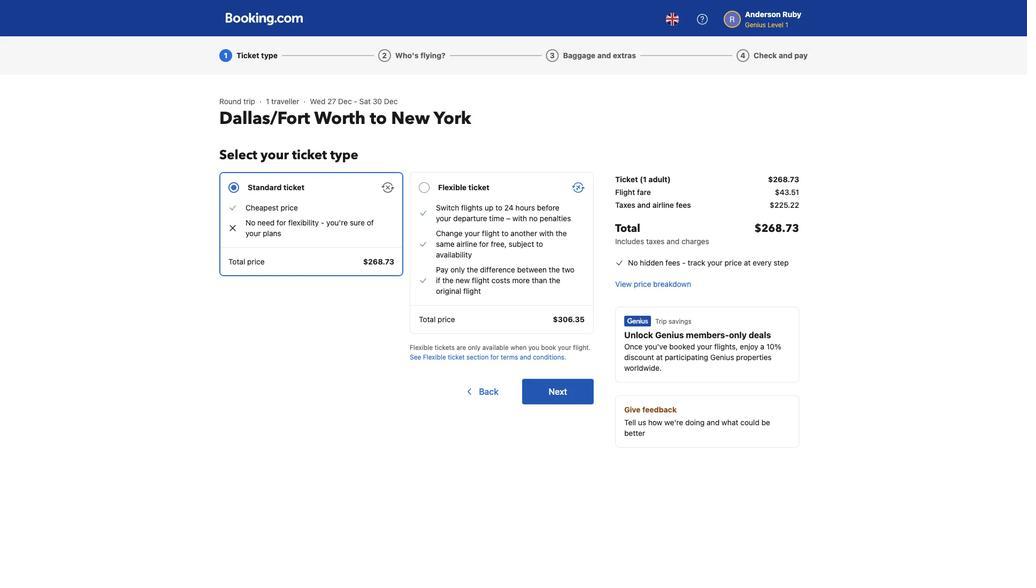 Task type: vqa. For each thing, say whether or not it's contained in the screenshot.


Task type: describe. For each thing, give the bounding box(es) containing it.
at inside unlock genius members-only deals once you've booked your flights, enjoy a 10% discount at participating genius properties worldwide.
[[656, 353, 663, 362]]

extras
[[613, 51, 636, 60]]

a
[[760, 343, 764, 351]]

taxes
[[646, 237, 665, 246]]

plans
[[263, 229, 281, 238]]

1 inside anderson ruby genius level 1
[[785, 21, 788, 28]]

with inside the change your flight to another with the same airline for free, subject to availability
[[539, 229, 554, 238]]

your inside unlock genius members-only deals once you've booked your flights, enjoy a 10% discount at participating genius properties worldwide.
[[697, 343, 712, 351]]

total cell
[[615, 221, 709, 247]]

two
[[562, 266, 574, 274]]

1 dec from the left
[[338, 97, 352, 106]]

1 vertical spatial fees
[[665, 259, 680, 267]]

your inside flexible tickets are only available when you book your flight. see flexible ticket section for terms and conditions.
[[558, 344, 571, 351]]

airline inside cell
[[652, 201, 674, 210]]

difference
[[480, 266, 515, 274]]

what
[[722, 419, 738, 427]]

1 vertical spatial 1
[[224, 51, 228, 60]]

–
[[506, 214, 511, 223]]

standard
[[248, 183, 282, 192]]

flexible for flexible tickets are only available when you book your flight. see flexible ticket section for terms and conditions.
[[410, 344, 433, 351]]

and left pay
[[779, 51, 792, 60]]

flying?
[[420, 51, 445, 60]]

sat
[[359, 97, 371, 106]]

ticket for ticket (1 adult)
[[615, 175, 638, 184]]

give feedback tell us how we're doing and what could be better
[[624, 406, 770, 438]]

3
[[550, 51, 555, 60]]

tell
[[624, 419, 636, 427]]

no need for flexibility - you're sure of your plans
[[246, 219, 374, 238]]

adult)
[[649, 175, 671, 184]]

- inside round trip · 1 traveller · wed 27 dec - sat 30 dec dallas/fort worth to new york
[[354, 97, 357, 106]]

row containing ticket (1 adult)
[[615, 172, 799, 187]]

unlock
[[624, 330, 653, 340]]

no hidden fees - track your price at every step
[[628, 259, 789, 267]]

hidden
[[640, 259, 663, 267]]

$268.73 for ticket (1 adult)
[[768, 175, 799, 184]]

be
[[761, 419, 770, 427]]

anderson ruby genius level 1
[[745, 10, 801, 28]]

trip savings
[[655, 318, 691, 325]]

switch flights up to 24 hours before your departure time – with no penalties
[[436, 204, 571, 223]]

ticket inside flexible tickets are only available when you book your flight. see flexible ticket section for terms and conditions.
[[448, 354, 465, 361]]

2 vertical spatial flexible
[[423, 354, 446, 361]]

10%
[[766, 343, 781, 351]]

worldwide.
[[624, 364, 662, 373]]

ticket (1 adult) cell
[[615, 174, 671, 185]]

next
[[549, 387, 567, 397]]

flight fare
[[615, 188, 651, 197]]

$268.73 for total price
[[363, 258, 394, 266]]

who's
[[395, 51, 419, 60]]

and inside give feedback tell us how we're doing and what could be better
[[707, 419, 720, 427]]

track
[[688, 259, 705, 267]]

total for no need for flexibility - you're sure of your plans
[[228, 258, 245, 266]]

before
[[537, 204, 559, 212]]

fare
[[637, 188, 651, 197]]

only for tickets
[[468, 344, 481, 351]]

enjoy
[[740, 343, 758, 351]]

see flexible ticket section for terms and conditions. link
[[410, 354, 566, 361]]

to right subject
[[536, 240, 543, 249]]

round trip · 1 traveller · wed 27 dec - sat 30 dec dallas/fort worth to new york
[[219, 97, 471, 130]]

and left extras
[[597, 51, 611, 60]]

than
[[532, 276, 547, 285]]

flexibility
[[288, 219, 319, 227]]

check and pay
[[754, 51, 808, 60]]

1 inside round trip · 1 traveller · wed 27 dec - sat 30 dec dallas/fort worth to new york
[[266, 97, 269, 106]]

taxes
[[615, 201, 635, 210]]

and inside 'total includes taxes and charges'
[[667, 237, 679, 246]]

charges
[[681, 237, 709, 246]]

4
[[740, 51, 745, 60]]

1 vertical spatial $268.73
[[754, 221, 799, 236]]

flexible ticket
[[438, 183, 489, 192]]

conditions.
[[533, 354, 566, 361]]

genius inside anderson ruby genius level 1
[[745, 21, 766, 28]]

original
[[436, 287, 461, 296]]

row containing total
[[615, 213, 799, 251]]

baggage and extras
[[563, 51, 636, 60]]

anderson
[[745, 10, 781, 19]]

no
[[529, 214, 538, 223]]

free,
[[491, 240, 507, 249]]

you
[[528, 344, 539, 351]]

your right track
[[707, 259, 723, 267]]

the left two
[[549, 266, 560, 274]]

$225.22
[[770, 201, 799, 210]]

could
[[740, 419, 759, 427]]

for inside no need for flexibility - you're sure of your plans
[[277, 219, 286, 227]]

savings
[[669, 318, 691, 325]]

$43.51
[[775, 188, 799, 197]]

$225.22 cell
[[770, 200, 799, 211]]

step
[[774, 259, 789, 267]]

2 dec from the left
[[384, 97, 398, 106]]

$43.51 cell
[[775, 187, 799, 198]]

the inside the change your flight to another with the same airline for free, subject to availability
[[556, 229, 567, 238]]

flights,
[[714, 343, 738, 351]]

the right than
[[549, 276, 560, 285]]

total for change your flight to another with the same airline for free, subject to availability
[[419, 315, 436, 324]]

we're
[[664, 419, 683, 427]]

pay
[[794, 51, 808, 60]]

the up new
[[467, 266, 478, 274]]

price up the tickets
[[438, 315, 455, 324]]

for inside the change your flight to another with the same airline for free, subject to availability
[[479, 240, 489, 249]]

up
[[485, 204, 493, 212]]

and inside cell
[[637, 201, 650, 210]]

price up flexibility
[[281, 204, 298, 212]]

1 vertical spatial flight
[[472, 276, 489, 285]]

total price for change your flight to another with the same airline for free, subject to availability
[[419, 315, 455, 324]]

ticket for ticket type
[[236, 51, 259, 60]]

penalties
[[540, 214, 571, 223]]

doing
[[685, 419, 705, 427]]

pay only the difference between the two if the new flight costs more than the original flight
[[436, 266, 574, 296]]

level
[[768, 21, 783, 28]]

only inside pay only the difference between the two if the new flight costs more than the original flight
[[450, 266, 465, 274]]

flight inside the change your flight to another with the same airline for free, subject to availability
[[482, 229, 500, 238]]

change your flight to another with the same airline for free, subject to availability
[[436, 229, 567, 259]]

check
[[754, 51, 777, 60]]

price right view
[[634, 280, 651, 289]]

feedback
[[642, 406, 677, 415]]

ticket right standard
[[283, 183, 304, 192]]

book
[[541, 344, 556, 351]]



Task type: locate. For each thing, give the bounding box(es) containing it.
1 horizontal spatial total price
[[419, 315, 455, 324]]

0 horizontal spatial with
[[513, 214, 527, 223]]

next button
[[522, 379, 594, 405]]

total inside 'total includes taxes and charges'
[[615, 221, 640, 236]]

only inside unlock genius members-only deals once you've booked your flights, enjoy a 10% discount at participating genius properties worldwide.
[[729, 330, 747, 340]]

genius down flights,
[[710, 353, 734, 362]]

see
[[410, 354, 421, 361]]

total price down plans
[[228, 258, 265, 266]]

and down when
[[520, 354, 531, 361]]

only up enjoy at right
[[729, 330, 747, 340]]

better
[[624, 429, 645, 438]]

0 vertical spatial genius
[[745, 21, 766, 28]]

0 vertical spatial flight
[[482, 229, 500, 238]]

ticket up 'standard ticket'
[[292, 146, 327, 164]]

your down the switch
[[436, 214, 451, 223]]

2 vertical spatial 1
[[266, 97, 269, 106]]

taxes and airline fees cell
[[615, 200, 691, 211]]

0 vertical spatial no
[[246, 219, 255, 227]]

1 vertical spatial flexible
[[410, 344, 433, 351]]

at down you've
[[656, 353, 663, 362]]

flight fare cell
[[615, 187, 651, 198]]

airline up the availability
[[457, 240, 477, 249]]

27
[[327, 97, 336, 106]]

0 vertical spatial 1
[[785, 21, 788, 28]]

0 vertical spatial at
[[744, 259, 751, 267]]

every
[[753, 259, 772, 267]]

0 horizontal spatial for
[[277, 219, 286, 227]]

at left every
[[744, 259, 751, 267]]

total
[[615, 221, 640, 236], [228, 258, 245, 266], [419, 315, 436, 324]]

1 vertical spatial total price
[[419, 315, 455, 324]]

0 vertical spatial airline
[[652, 201, 674, 210]]

1 vertical spatial only
[[729, 330, 747, 340]]

row
[[615, 172, 799, 187], [615, 187, 799, 200], [615, 200, 799, 213], [615, 213, 799, 251]]

costs
[[491, 276, 510, 285]]

None radio
[[219, 172, 403, 277], [410, 172, 594, 334], [219, 172, 403, 277], [410, 172, 594, 334]]

0 vertical spatial with
[[513, 214, 527, 223]]

0 vertical spatial $268.73 cell
[[768, 174, 799, 185]]

us
[[638, 419, 646, 427]]

deals
[[749, 330, 771, 340]]

2 horizontal spatial 1
[[785, 21, 788, 28]]

$268.73 cell for row containing total
[[754, 221, 799, 247]]

flexible up see
[[410, 344, 433, 351]]

flight down new
[[463, 287, 481, 296]]

members-
[[686, 330, 729, 340]]

flexible tickets are only available when you book your flight. see flexible ticket section for terms and conditions.
[[410, 344, 591, 361]]

need
[[257, 219, 275, 227]]

ticket up flight
[[615, 175, 638, 184]]

traveller
[[271, 97, 299, 106]]

1 vertical spatial total
[[228, 258, 245, 266]]

flights
[[461, 204, 483, 212]]

table
[[615, 172, 799, 251]]

no inside no need for flexibility - you're sure of your plans
[[246, 219, 255, 227]]

new
[[391, 107, 430, 130]]

1 horizontal spatial 1
[[266, 97, 269, 106]]

genius down trip savings
[[655, 330, 684, 340]]

section
[[466, 354, 489, 361]]

your inside switch flights up to 24 hours before your departure time – with no penalties
[[436, 214, 451, 223]]

ticket inside cell
[[615, 175, 638, 184]]

type up traveller
[[261, 51, 278, 60]]

change
[[436, 229, 463, 238]]

your down departure
[[465, 229, 480, 238]]

1 vertical spatial genius
[[655, 330, 684, 340]]

2 horizontal spatial only
[[729, 330, 747, 340]]

row containing flight fare
[[615, 187, 799, 200]]

$268.73 cell
[[768, 174, 799, 185], [754, 221, 799, 247]]

0 vertical spatial fees
[[676, 201, 691, 210]]

1 · from the left
[[259, 97, 262, 106]]

dec right the 30
[[384, 97, 398, 106]]

$268.73 cell for row containing ticket (1 adult)
[[768, 174, 799, 185]]

1 vertical spatial no
[[628, 259, 638, 267]]

ticket down are
[[448, 354, 465, 361]]

$306.35
[[553, 315, 585, 324]]

1 up dallas/fort
[[266, 97, 269, 106]]

with
[[513, 214, 527, 223], [539, 229, 554, 238]]

ticket (1 adult)
[[615, 175, 671, 184]]

2 horizontal spatial -
[[682, 259, 686, 267]]

fees right hidden
[[665, 259, 680, 267]]

same
[[436, 240, 454, 249]]

1 vertical spatial $268.73 cell
[[754, 221, 799, 247]]

at
[[744, 259, 751, 267], [656, 353, 663, 362]]

2
[[382, 51, 387, 60]]

and left what
[[707, 419, 720, 427]]

with right the '–'
[[513, 214, 527, 223]]

view price breakdown
[[615, 280, 691, 289]]

select your ticket type
[[219, 146, 358, 164]]

pay
[[436, 266, 448, 274]]

hours
[[515, 204, 535, 212]]

2 vertical spatial for
[[490, 354, 499, 361]]

only inside flexible tickets are only available when you book your flight. see flexible ticket section for terms and conditions.
[[468, 344, 481, 351]]

0 vertical spatial for
[[277, 219, 286, 227]]

ticket up trip
[[236, 51, 259, 60]]

0 horizontal spatial -
[[321, 219, 324, 227]]

no for no hidden fees - track your price at every step
[[628, 259, 638, 267]]

flexible for flexible ticket
[[438, 183, 467, 192]]

the down penalties
[[556, 229, 567, 238]]

0 vertical spatial $268.73
[[768, 175, 799, 184]]

flight
[[615, 188, 635, 197]]

flight up free,
[[482, 229, 500, 238]]

your right book
[[558, 344, 571, 351]]

1 vertical spatial airline
[[457, 240, 477, 249]]

tickets
[[435, 344, 455, 351]]

- left sat
[[354, 97, 357, 106]]

properties
[[736, 353, 772, 362]]

0 horizontal spatial ·
[[259, 97, 262, 106]]

1 horizontal spatial type
[[330, 146, 358, 164]]

departure
[[453, 214, 487, 223]]

for up plans
[[277, 219, 286, 227]]

2 vertical spatial only
[[468, 344, 481, 351]]

2 vertical spatial total
[[419, 315, 436, 324]]

airline
[[652, 201, 674, 210], [457, 240, 477, 249]]

1 right level
[[785, 21, 788, 28]]

participating
[[665, 353, 708, 362]]

1 horizontal spatial -
[[354, 97, 357, 106]]

unlock genius members-only deals once you've booked your flights, enjoy a 10% discount at participating genius properties worldwide.
[[624, 330, 781, 373]]

1 horizontal spatial genius
[[710, 353, 734, 362]]

dec
[[338, 97, 352, 106], [384, 97, 398, 106]]

the
[[556, 229, 567, 238], [467, 266, 478, 274], [549, 266, 560, 274], [442, 276, 454, 285], [549, 276, 560, 285]]

2 vertical spatial $268.73
[[363, 258, 394, 266]]

your inside the change your flight to another with the same airline for free, subject to availability
[[465, 229, 480, 238]]

and
[[597, 51, 611, 60], [779, 51, 792, 60], [637, 201, 650, 210], [667, 237, 679, 246], [520, 354, 531, 361], [707, 419, 720, 427]]

only up section
[[468, 344, 481, 351]]

1 vertical spatial at
[[656, 353, 663, 362]]

taxes and airline fees
[[615, 201, 691, 210]]

0 horizontal spatial no
[[246, 219, 255, 227]]

when
[[510, 344, 527, 351]]

flight.
[[573, 344, 591, 351]]

cheapest
[[246, 204, 279, 212]]

if
[[436, 276, 440, 285]]

1 horizontal spatial for
[[479, 240, 489, 249]]

view price breakdown element
[[615, 279, 691, 290]]

flexible up the switch
[[438, 183, 467, 192]]

another
[[511, 229, 537, 238]]

1 vertical spatial type
[[330, 146, 358, 164]]

for left free,
[[479, 240, 489, 249]]

1 horizontal spatial with
[[539, 229, 554, 238]]

1 vertical spatial ticket
[[615, 175, 638, 184]]

of
[[367, 219, 374, 227]]

your
[[260, 146, 289, 164], [436, 214, 451, 223], [246, 229, 261, 238], [465, 229, 480, 238], [707, 259, 723, 267], [697, 343, 712, 351], [558, 344, 571, 351]]

only for genius
[[729, 330, 747, 340]]

2 horizontal spatial genius
[[745, 21, 766, 28]]

- inside no need for flexibility - you're sure of your plans
[[321, 219, 324, 227]]

0 horizontal spatial 1
[[224, 51, 228, 60]]

and right taxes
[[667, 237, 679, 246]]

with inside switch flights up to 24 hours before your departure time – with no penalties
[[513, 214, 527, 223]]

flexible down the tickets
[[423, 354, 446, 361]]

- left "you're"
[[321, 219, 324, 227]]

only
[[450, 266, 465, 274], [729, 330, 747, 340], [468, 344, 481, 351]]

total price for no need for flexibility - you're sure of your plans
[[228, 258, 265, 266]]

booked
[[669, 343, 695, 351]]

$268.73 down $225.22 'cell'
[[754, 221, 799, 236]]

24
[[504, 204, 513, 212]]

the right if
[[442, 276, 454, 285]]

· left wed
[[304, 97, 306, 106]]

subject
[[509, 240, 534, 249]]

2 row from the top
[[615, 187, 799, 200]]

row containing taxes and airline fees
[[615, 200, 799, 213]]

cheapest price
[[246, 204, 298, 212]]

ticket up flights
[[468, 183, 489, 192]]

2 · from the left
[[304, 97, 306, 106]]

wed
[[310, 97, 325, 106]]

airline inside the change your flight to another with the same airline for free, subject to availability
[[457, 240, 477, 249]]

no
[[246, 219, 255, 227], [628, 259, 638, 267]]

1 horizontal spatial airline
[[652, 201, 674, 210]]

0 horizontal spatial genius
[[655, 330, 684, 340]]

1 horizontal spatial no
[[628, 259, 638, 267]]

0 horizontal spatial type
[[261, 51, 278, 60]]

availability
[[436, 251, 472, 259]]

to up free,
[[502, 229, 508, 238]]

0 vertical spatial -
[[354, 97, 357, 106]]

$268.73 up $43.51
[[768, 175, 799, 184]]

$268.73 down of at the left top
[[363, 258, 394, 266]]

table containing total
[[615, 172, 799, 251]]

0 vertical spatial total
[[615, 221, 640, 236]]

to right up
[[495, 204, 502, 212]]

1 vertical spatial for
[[479, 240, 489, 249]]

trip
[[243, 97, 255, 106]]

1 horizontal spatial total
[[419, 315, 436, 324]]

genius down the anderson
[[745, 21, 766, 28]]

·
[[259, 97, 262, 106], [304, 97, 306, 106]]

fees up 'total includes taxes and charges'
[[676, 201, 691, 210]]

total price
[[228, 258, 265, 266], [419, 315, 455, 324]]

2 vertical spatial -
[[682, 259, 686, 267]]

ticket type
[[236, 51, 278, 60]]

to inside switch flights up to 24 hours before your departure time – with no penalties
[[495, 204, 502, 212]]

1 row from the top
[[615, 172, 799, 187]]

your down need
[[246, 229, 261, 238]]

2 vertical spatial genius
[[710, 353, 734, 362]]

for down 'available'
[[490, 354, 499, 361]]

no for no need for flexibility - you're sure of your plans
[[246, 219, 255, 227]]

no left hidden
[[628, 259, 638, 267]]

price left every
[[725, 259, 742, 267]]

type down worth
[[330, 146, 358, 164]]

and inside flexible tickets are only available when you book your flight. see flexible ticket section for terms and conditions.
[[520, 354, 531, 361]]

you've
[[645, 343, 667, 351]]

2 horizontal spatial total
[[615, 221, 640, 236]]

terms
[[501, 354, 518, 361]]

1 horizontal spatial only
[[468, 344, 481, 351]]

$268.73 cell up step
[[754, 221, 799, 247]]

0 vertical spatial total price
[[228, 258, 265, 266]]

airline down adult)
[[652, 201, 674, 210]]

view
[[615, 280, 632, 289]]

time
[[489, 214, 504, 223]]

4 row from the top
[[615, 213, 799, 251]]

1 horizontal spatial ticket
[[615, 175, 638, 184]]

who's flying?
[[395, 51, 445, 60]]

to down the 30
[[370, 107, 387, 130]]

genius image
[[624, 316, 651, 327], [624, 316, 651, 327]]

1 horizontal spatial at
[[744, 259, 751, 267]]

0 vertical spatial only
[[450, 266, 465, 274]]

1 horizontal spatial dec
[[384, 97, 398, 106]]

0 vertical spatial flexible
[[438, 183, 467, 192]]

0 horizontal spatial dec
[[338, 97, 352, 106]]

0 horizontal spatial total
[[228, 258, 245, 266]]

give
[[624, 406, 640, 415]]

0 vertical spatial ticket
[[236, 51, 259, 60]]

(1
[[640, 175, 647, 184]]

to inside round trip · 1 traveller · wed 27 dec - sat 30 dec dallas/fort worth to new york
[[370, 107, 387, 130]]

more
[[512, 276, 530, 285]]

back button
[[458, 379, 505, 405]]

1 vertical spatial -
[[321, 219, 324, 227]]

flight right new
[[472, 276, 489, 285]]

0 vertical spatial type
[[261, 51, 278, 60]]

$268.73 cell up $43.51
[[768, 174, 799, 185]]

your down the members-
[[697, 343, 712, 351]]

york
[[434, 107, 471, 130]]

your inside no need for flexibility - you're sure of your plans
[[246, 229, 261, 238]]

2 horizontal spatial for
[[490, 354, 499, 361]]

your up 'standard ticket'
[[260, 146, 289, 164]]

· right trip
[[259, 97, 262, 106]]

round
[[219, 97, 241, 106]]

with down penalties
[[539, 229, 554, 238]]

no left need
[[246, 219, 255, 227]]

view price breakdown link
[[615, 279, 691, 290]]

0 horizontal spatial airline
[[457, 240, 477, 249]]

1 left ticket type
[[224, 51, 228, 60]]

3 row from the top
[[615, 200, 799, 213]]

how
[[648, 419, 662, 427]]

0 horizontal spatial ticket
[[236, 51, 259, 60]]

price down plans
[[247, 258, 265, 266]]

1 vertical spatial with
[[539, 229, 554, 238]]

booking.com logo image
[[226, 13, 303, 25], [226, 13, 303, 25]]

-
[[354, 97, 357, 106], [321, 219, 324, 227], [682, 259, 686, 267]]

2 vertical spatial flight
[[463, 287, 481, 296]]

1 horizontal spatial ·
[[304, 97, 306, 106]]

and down the 'fare'
[[637, 201, 650, 210]]

0 horizontal spatial at
[[656, 353, 663, 362]]

0 horizontal spatial total price
[[228, 258, 265, 266]]

dallas/fort
[[219, 107, 310, 130]]

for inside flexible tickets are only available when you book your flight. see flexible ticket section for terms and conditions.
[[490, 354, 499, 361]]

fees inside cell
[[676, 201, 691, 210]]

- left track
[[682, 259, 686, 267]]

only up new
[[450, 266, 465, 274]]

ruby
[[783, 10, 801, 19]]

dec right 27
[[338, 97, 352, 106]]

0 horizontal spatial only
[[450, 266, 465, 274]]

total price up the tickets
[[419, 315, 455, 324]]

trip
[[655, 318, 667, 325]]



